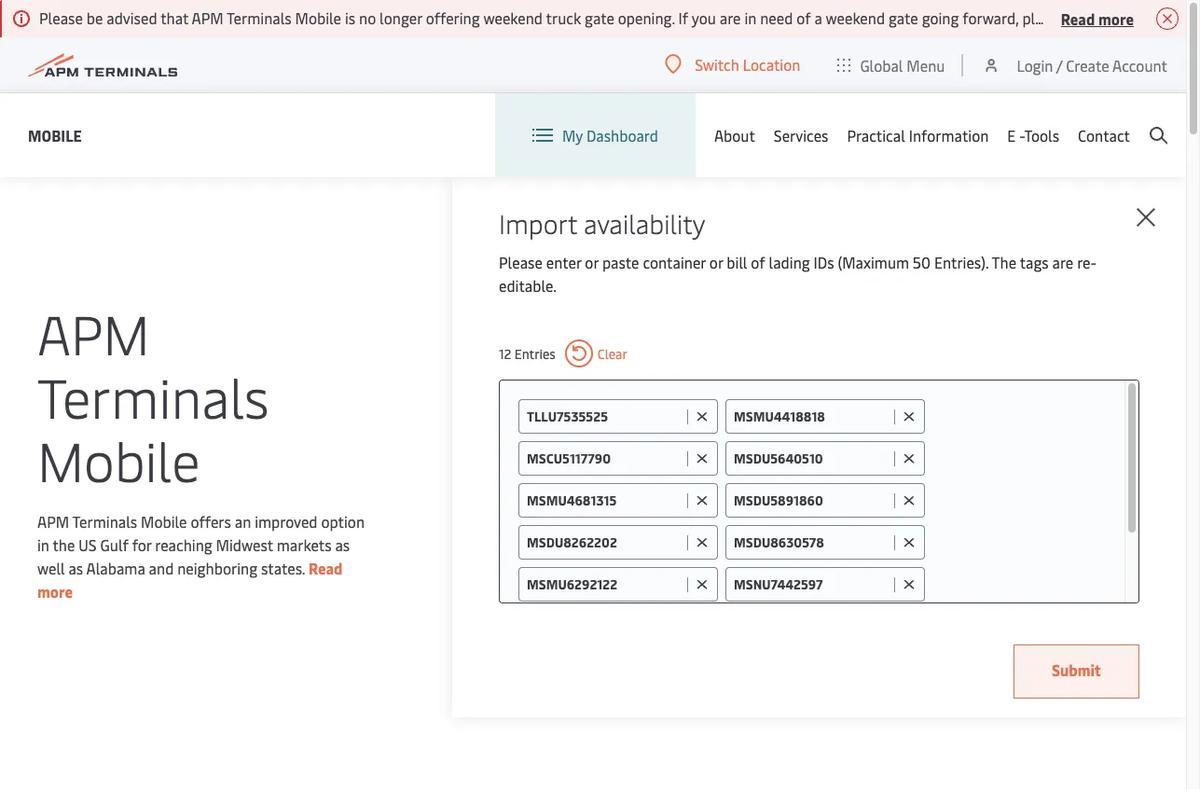Task type: vqa. For each thing, say whether or not it's contained in the screenshot.
2nd 1 from right
no



Task type: describe. For each thing, give the bounding box(es) containing it.
offering
[[426, 7, 480, 28]]

editable.
[[499, 275, 557, 296]]

tools
[[1025, 125, 1060, 146]]

lading
[[769, 252, 810, 272]]

1 gate from the left
[[585, 7, 615, 28]]

global menu button
[[819, 37, 964, 93]]

about button
[[714, 93, 755, 177]]

neighboring
[[177, 557, 258, 578]]

please enter or paste container or bill of lading ids (maximum 50 entries). the tags are re- editable.
[[499, 252, 1097, 296]]

clear
[[598, 345, 628, 362]]

practical information
[[848, 125, 989, 146]]

contact button
[[1078, 93, 1131, 177]]

tags
[[1020, 252, 1049, 272]]

login
[[1017, 55, 1054, 75]]

1 horizontal spatial in
[[745, 7, 757, 28]]

bill
[[727, 252, 748, 272]]

apm for apm terminals mobile
[[37, 295, 150, 369]]

location
[[743, 54, 801, 75]]

please be advised that apm terminals mobile is no longer offering weekend truck gate opening. if you are in need of a weekend gate going forward, please email
[[39, 7, 1110, 28]]

1 or from the left
[[585, 252, 599, 272]]

enter
[[546, 252, 582, 272]]

0 vertical spatial are
[[720, 7, 741, 28]]

midwest
[[216, 534, 273, 555]]

entries
[[515, 345, 556, 362]]

contact
[[1078, 125, 1131, 146]]

submit button
[[1014, 645, 1140, 699]]

/
[[1057, 55, 1063, 75]]

that
[[161, 7, 189, 28]]

of inside please enter or paste container or bill of lading ids (maximum 50 entries). the tags are re- editable.
[[751, 252, 766, 272]]

12
[[499, 345, 512, 362]]

alabama
[[86, 557, 145, 578]]

for
[[132, 534, 152, 555]]

0 vertical spatial apm
[[192, 7, 224, 28]]

global menu
[[860, 55, 945, 75]]

switch location
[[695, 54, 801, 75]]

option
[[321, 511, 365, 531]]

1 weekend from the left
[[484, 7, 543, 28]]

information
[[909, 125, 989, 146]]

0 vertical spatial terminals
[[227, 7, 292, 28]]

e -tools button
[[1008, 93, 1060, 177]]

import availability
[[499, 205, 706, 241]]

be
[[87, 7, 103, 28]]

well
[[37, 557, 65, 578]]

close alert image
[[1157, 7, 1179, 30]]

my
[[562, 125, 583, 146]]

import
[[499, 205, 577, 241]]

us
[[79, 534, 97, 555]]

mobile inside apm terminals mobile
[[37, 422, 200, 496]]

services button
[[774, 93, 829, 177]]

if
[[679, 7, 689, 28]]

50
[[913, 252, 931, 272]]

(maximum
[[838, 252, 910, 272]]

an
[[235, 511, 251, 531]]

apm terminals mobile offers an improved option in the us gulf for reaching midwest markets as well as alabama and neighboring states.
[[37, 511, 365, 578]]

menu
[[907, 55, 945, 75]]

ids
[[814, 252, 835, 272]]

entries).
[[935, 252, 989, 272]]

states.
[[261, 557, 305, 578]]

please for please enter or paste container or bill of lading ids (maximum 50 entries). the tags are re- editable.
[[499, 252, 543, 272]]

dashboard
[[587, 125, 659, 146]]

0 vertical spatial as
[[335, 534, 350, 555]]

the
[[992, 252, 1017, 272]]

container
[[643, 252, 706, 272]]

are inside please enter or paste container or bill of lading ids (maximum 50 entries). the tags are re- editable.
[[1053, 252, 1074, 272]]

2 weekend from the left
[[826, 7, 885, 28]]

read more button
[[1061, 7, 1134, 30]]

availability
[[584, 205, 706, 241]]

no
[[359, 7, 376, 28]]

create
[[1067, 55, 1110, 75]]



Task type: locate. For each thing, give the bounding box(es) containing it.
or
[[585, 252, 599, 272], [710, 252, 723, 272]]

weekend right 'a'
[[826, 7, 885, 28]]

read more for read more button
[[1061, 8, 1134, 28]]

read inside read more button
[[1061, 8, 1095, 28]]

e
[[1008, 125, 1016, 146]]

0 horizontal spatial of
[[751, 252, 766, 272]]

1 horizontal spatial weekend
[[826, 7, 885, 28]]

terminals for apm terminals mobile offers an improved option in the us gulf for reaching midwest markets as well as alabama and neighboring states.
[[72, 511, 137, 531]]

0 horizontal spatial weekend
[[484, 7, 543, 28]]

1 horizontal spatial more
[[1099, 8, 1134, 28]]

1 horizontal spatial gate
[[889, 7, 919, 28]]

gate left going
[[889, 7, 919, 28]]

Entered ID text field
[[527, 450, 683, 467], [527, 492, 683, 509], [734, 492, 890, 509], [527, 534, 683, 551], [734, 576, 890, 593]]

read
[[1061, 8, 1095, 28], [309, 557, 343, 578]]

0 horizontal spatial or
[[585, 252, 599, 272]]

gulf
[[100, 534, 128, 555]]

0 vertical spatial please
[[39, 7, 83, 28]]

weekend left truck
[[484, 7, 543, 28]]

gate
[[585, 7, 615, 28], [889, 7, 919, 28]]

improved
[[255, 511, 318, 531]]

clear button
[[565, 340, 628, 368]]

read more down reaching
[[37, 557, 343, 601]]

apm for apm terminals mobile offers an improved option in the us gulf for reaching midwest markets as well as alabama and neighboring states.
[[37, 511, 69, 531]]

1 vertical spatial terminals
[[37, 359, 269, 432]]

longer
[[380, 7, 422, 28]]

12 entries
[[499, 345, 556, 362]]

0 horizontal spatial are
[[720, 7, 741, 28]]

0 horizontal spatial in
[[37, 534, 49, 555]]

please
[[1023, 7, 1066, 28]]

please up editable.
[[499, 252, 543, 272]]

read more
[[1061, 8, 1134, 28], [37, 557, 343, 601]]

0 vertical spatial of
[[797, 7, 811, 28]]

1 horizontal spatial please
[[499, 252, 543, 272]]

global
[[860, 55, 903, 75]]

apm
[[192, 7, 224, 28], [37, 295, 150, 369], [37, 511, 69, 531]]

of left 'a'
[[797, 7, 811, 28]]

are
[[720, 7, 741, 28], [1053, 252, 1074, 272]]

1 vertical spatial please
[[499, 252, 543, 272]]

0 vertical spatial read
[[1061, 8, 1095, 28]]

0 horizontal spatial read
[[309, 557, 343, 578]]

apm inside apm terminals mobile
[[37, 295, 150, 369]]

switch
[[695, 54, 740, 75]]

as
[[335, 534, 350, 555], [68, 557, 83, 578]]

as down option on the bottom left of page
[[335, 534, 350, 555]]

1 vertical spatial in
[[37, 534, 49, 555]]

e -tools
[[1008, 125, 1060, 146]]

2 or from the left
[[710, 252, 723, 272]]

1 vertical spatial read
[[309, 557, 343, 578]]

my dashboard button
[[533, 93, 659, 177]]

1 horizontal spatial or
[[710, 252, 723, 272]]

gate right truck
[[585, 7, 615, 28]]

are left re-
[[1053, 252, 1074, 272]]

mobile secondary image
[[35, 498, 361, 778]]

1 vertical spatial apm
[[37, 295, 150, 369]]

1 horizontal spatial are
[[1053, 252, 1074, 272]]

0 horizontal spatial gate
[[585, 7, 615, 28]]

need
[[760, 7, 793, 28]]

re-
[[1078, 252, 1097, 272]]

and
[[149, 557, 174, 578]]

services
[[774, 125, 829, 146]]

read up login / create account link
[[1061, 8, 1095, 28]]

0 horizontal spatial as
[[68, 557, 83, 578]]

are right you
[[720, 7, 741, 28]]

advised
[[107, 7, 157, 28]]

mobile link
[[28, 124, 82, 147]]

read more for read more link
[[37, 557, 343, 601]]

1 horizontal spatial read more
[[1061, 8, 1134, 28]]

1 horizontal spatial as
[[335, 534, 350, 555]]

please inside please enter or paste container or bill of lading ids (maximum 50 entries). the tags are re- editable.
[[499, 252, 543, 272]]

switch location button
[[665, 54, 801, 75]]

read down markets
[[309, 557, 343, 578]]

1 vertical spatial more
[[37, 581, 73, 601]]

1 vertical spatial read more
[[37, 557, 343, 601]]

as right well
[[68, 557, 83, 578]]

mobile inside the apm terminals mobile offers an improved option in the us gulf for reaching midwest markets as well as alabama and neighboring states.
[[141, 511, 187, 531]]

please left 'be'
[[39, 7, 83, 28]]

1 vertical spatial of
[[751, 252, 766, 272]]

in left the
[[37, 534, 49, 555]]

please for please be advised that apm terminals mobile is no longer offering weekend truck gate opening. if you are in need of a weekend gate going forward, please email
[[39, 7, 83, 28]]

paste
[[603, 252, 640, 272]]

apm terminals mobile
[[37, 295, 269, 496]]

1 vertical spatial as
[[68, 557, 83, 578]]

in
[[745, 7, 757, 28], [37, 534, 49, 555]]

more down well
[[37, 581, 73, 601]]

apm inside the apm terminals mobile offers an improved option in the us gulf for reaching midwest markets as well as alabama and neighboring states.
[[37, 511, 69, 531]]

or left bill
[[710, 252, 723, 272]]

read more link
[[37, 557, 343, 601]]

terminals inside the apm terminals mobile offers an improved option in the us gulf for reaching midwest markets as well as alabama and neighboring states.
[[72, 511, 137, 531]]

in inside the apm terminals mobile offers an improved option in the us gulf for reaching midwest markets as well as alabama and neighboring states.
[[37, 534, 49, 555]]

read more up login / create account
[[1061, 8, 1134, 28]]

please
[[39, 7, 83, 28], [499, 252, 543, 272]]

login / create account
[[1017, 55, 1168, 75]]

opening.
[[618, 7, 675, 28]]

terminals for apm terminals mobile
[[37, 359, 269, 432]]

read for read more button
[[1061, 8, 1095, 28]]

you
[[692, 7, 716, 28]]

0 vertical spatial in
[[745, 7, 757, 28]]

terminals
[[227, 7, 292, 28], [37, 359, 269, 432], [72, 511, 137, 531]]

1 vertical spatial are
[[1053, 252, 1074, 272]]

1 horizontal spatial of
[[797, 7, 811, 28]]

offers
[[191, 511, 231, 531]]

0 vertical spatial read more
[[1061, 8, 1134, 28]]

weekend
[[484, 7, 543, 28], [826, 7, 885, 28]]

of right bill
[[751, 252, 766, 272]]

0 horizontal spatial more
[[37, 581, 73, 601]]

is
[[345, 7, 356, 28]]

going
[[922, 7, 959, 28]]

0 horizontal spatial read more
[[37, 557, 343, 601]]

about
[[714, 125, 755, 146]]

in left need
[[745, 7, 757, 28]]

read for read more link
[[309, 557, 343, 578]]

0 vertical spatial more
[[1099, 8, 1134, 28]]

practical information button
[[848, 93, 989, 177]]

read inside read more link
[[309, 557, 343, 578]]

0 horizontal spatial please
[[39, 7, 83, 28]]

more inside read more
[[37, 581, 73, 601]]

of
[[797, 7, 811, 28], [751, 252, 766, 272]]

1 horizontal spatial read
[[1061, 8, 1095, 28]]

more left close alert icon
[[1099, 8, 1134, 28]]

account
[[1113, 55, 1168, 75]]

or right enter
[[585, 252, 599, 272]]

a
[[815, 7, 823, 28]]

more for read more link
[[37, 581, 73, 601]]

markets
[[277, 534, 332, 555]]

2 vertical spatial apm
[[37, 511, 69, 531]]

submit
[[1052, 660, 1102, 680]]

login / create account link
[[983, 37, 1168, 92]]

reaching
[[155, 534, 212, 555]]

email
[[1070, 7, 1107, 28]]

truck
[[546, 7, 581, 28]]

my dashboard
[[562, 125, 659, 146]]

more inside button
[[1099, 8, 1134, 28]]

forward,
[[963, 7, 1019, 28]]

the
[[53, 534, 75, 555]]

2 gate from the left
[[889, 7, 919, 28]]

2 vertical spatial terminals
[[72, 511, 137, 531]]

practical
[[848, 125, 906, 146]]

-
[[1020, 125, 1025, 146]]

more for read more button
[[1099, 8, 1134, 28]]

Entered ID text field
[[527, 408, 683, 425], [734, 408, 890, 425], [734, 450, 890, 467], [734, 534, 890, 551], [527, 576, 683, 593]]



